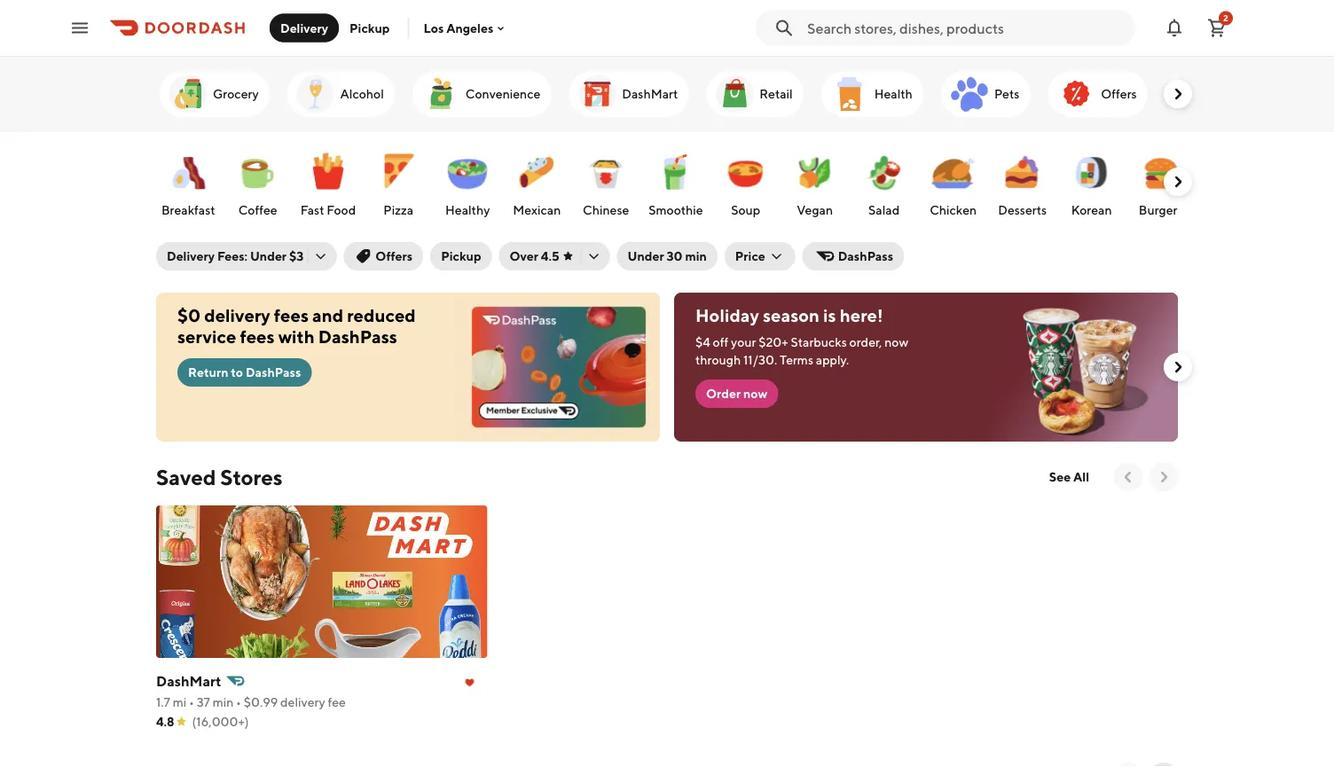 Task type: locate. For each thing, give the bounding box(es) containing it.
0 vertical spatial next button of carousel image
[[1169, 85, 1187, 103]]

offers button
[[344, 242, 423, 271]]

1 horizontal spatial pickup button
[[430, 242, 492, 271]]

pickup down "healthy"
[[441, 249, 481, 264]]

service
[[177, 327, 236, 347]]

2 vertical spatial dashpass
[[246, 365, 301, 380]]

delivery inside button
[[280, 20, 328, 35]]

flowers image
[[1173, 73, 1215, 115]]

open menu image
[[69, 17, 91, 39]]

see all link
[[1039, 463, 1100, 492]]

under
[[250, 249, 287, 264], [628, 249, 664, 264]]

delivery for delivery
[[280, 20, 328, 35]]

1 vertical spatial pickup button
[[430, 242, 492, 271]]

Store search: begin typing to search for stores available on DoorDash text field
[[807, 18, 1125, 38]]

order now button
[[696, 380, 778, 408]]

delivery up alcohol "icon"
[[280, 20, 328, 35]]

next button of carousel image
[[1155, 468, 1173, 486]]

0 vertical spatial pickup
[[350, 20, 390, 35]]

stores
[[220, 464, 283, 490]]

saved stores link
[[156, 463, 283, 492]]

pickup left los
[[350, 20, 390, 35]]

1 horizontal spatial •
[[236, 695, 241, 710]]

1 horizontal spatial now
[[885, 335, 909, 350]]

starbucks
[[791, 335, 847, 350]]

fast food
[[300, 203, 356, 217]]

2 vertical spatial next button of carousel image
[[1169, 358, 1187, 376]]

min right 30 on the top
[[685, 249, 707, 264]]

3 next button of carousel image from the top
[[1169, 358, 1187, 376]]

next button of carousel image
[[1169, 85, 1187, 103], [1169, 173, 1187, 191], [1169, 358, 1187, 376]]

2 next button of carousel image from the top
[[1169, 173, 1187, 191]]

0 horizontal spatial dashpass
[[246, 365, 301, 380]]

dashmart up mi on the bottom of the page
[[156, 673, 221, 690]]

1 horizontal spatial dashmart
[[622, 87, 678, 101]]

1 horizontal spatial delivery
[[280, 20, 328, 35]]

offers image
[[1055, 73, 1098, 115]]

health link
[[821, 71, 924, 117]]

convenience image
[[420, 73, 462, 115]]

min
[[685, 249, 707, 264], [213, 695, 234, 710]]

dashpass down 'reduced'
[[318, 327, 397, 347]]

grocery link
[[160, 71, 269, 117]]

0 vertical spatial delivery
[[280, 20, 328, 35]]

angeles
[[446, 21, 494, 35]]

chinese
[[583, 203, 629, 217]]

season
[[763, 305, 820, 326]]

delivery left the fee
[[280, 695, 325, 710]]

1 vertical spatial dashpass
[[318, 327, 397, 347]]

•
[[189, 695, 194, 710], [236, 695, 241, 710]]

dashpass right "to"
[[246, 365, 301, 380]]

offers inside offers link
[[1101, 87, 1137, 101]]

0 horizontal spatial delivery
[[167, 249, 215, 264]]

0 vertical spatial now
[[885, 335, 909, 350]]

pickup button left los
[[339, 14, 401, 42]]

fees up return to dashpass
[[240, 327, 275, 347]]

dashpass button
[[803, 242, 904, 271]]

2
[[1224, 13, 1229, 23]]

now
[[885, 335, 909, 350], [743, 386, 768, 401]]

order now
[[706, 386, 768, 401]]

pickup for pickup button to the left
[[350, 20, 390, 35]]

delivery left fees:
[[167, 249, 215, 264]]

dashpass inside button
[[246, 365, 301, 380]]

now right order
[[743, 386, 768, 401]]

dashmart right dashmart "image"
[[622, 87, 678, 101]]

off
[[713, 335, 729, 350]]

2 under from the left
[[628, 249, 664, 264]]

• left $0.99
[[236, 695, 241, 710]]

1 vertical spatial now
[[743, 386, 768, 401]]

1 horizontal spatial min
[[685, 249, 707, 264]]

1 items, open order cart image
[[1207, 17, 1228, 39]]

delivery up service at the top
[[204, 305, 270, 326]]

0 vertical spatial delivery
[[204, 305, 270, 326]]

mexican
[[513, 203, 561, 217]]

1 horizontal spatial dashpass
[[318, 327, 397, 347]]

1 vertical spatial pickup
[[441, 249, 481, 264]]

0 horizontal spatial under
[[250, 249, 287, 264]]

korean
[[1072, 203, 1112, 217]]

0 horizontal spatial now
[[743, 386, 768, 401]]

0 vertical spatial dashpass
[[838, 249, 894, 264]]

offers
[[1101, 87, 1137, 101], [376, 249, 413, 264]]

1 horizontal spatial offers
[[1101, 87, 1137, 101]]

pickup button down "healthy"
[[430, 242, 492, 271]]

offers right offers image
[[1101, 87, 1137, 101]]

1 horizontal spatial under
[[628, 249, 664, 264]]

30
[[667, 249, 683, 264]]

$0
[[177, 305, 201, 326]]

0 vertical spatial fees
[[274, 305, 309, 326]]

under left $3
[[250, 249, 287, 264]]

1 vertical spatial dashmart
[[156, 673, 221, 690]]

now right order,
[[885, 335, 909, 350]]

delivery fees: under $3
[[167, 249, 304, 264]]

pickup
[[350, 20, 390, 35], [441, 249, 481, 264]]

under 30 min button
[[617, 242, 718, 271]]

retail
[[760, 87, 793, 101]]

0 horizontal spatial pickup
[[350, 20, 390, 35]]

0 horizontal spatial •
[[189, 695, 194, 710]]

1 vertical spatial next button of carousel image
[[1169, 173, 1187, 191]]

dashmart
[[622, 87, 678, 101], [156, 673, 221, 690]]

offers down pizza
[[376, 249, 413, 264]]

$4
[[696, 335, 711, 350]]

2 horizontal spatial dashpass
[[838, 249, 894, 264]]

dashpass down salad
[[838, 249, 894, 264]]

0 vertical spatial offers
[[1101, 87, 1137, 101]]

dashmart link
[[569, 71, 689, 117]]

alcohol image
[[294, 73, 337, 115]]

pets link
[[941, 71, 1030, 117]]

pickup button
[[339, 14, 401, 42], [430, 242, 492, 271]]

1 horizontal spatial delivery
[[280, 695, 325, 710]]

1 next button of carousel image from the top
[[1169, 85, 1187, 103]]

pizza
[[384, 203, 414, 217]]

0 vertical spatial min
[[685, 249, 707, 264]]

notification bell image
[[1164, 17, 1185, 39]]

1 vertical spatial min
[[213, 695, 234, 710]]

desserts
[[998, 203, 1047, 217]]

smoothie
[[649, 203, 703, 217]]

healthy
[[445, 203, 490, 217]]

your
[[731, 335, 756, 350]]

chicken
[[930, 203, 977, 217]]

fees up with
[[274, 305, 309, 326]]

pets image
[[948, 73, 991, 115]]

retail image
[[714, 73, 756, 115]]

delivery
[[280, 20, 328, 35], [167, 249, 215, 264]]

• left 37
[[189, 695, 194, 710]]

0 horizontal spatial delivery
[[204, 305, 270, 326]]

1.7 mi • 37 min • $0.99 delivery fee
[[156, 695, 346, 710]]

$20+
[[759, 335, 788, 350]]

min right 37
[[213, 695, 234, 710]]

1 horizontal spatial pickup
[[441, 249, 481, 264]]

under inside button
[[628, 249, 664, 264]]

return to dashpass button
[[177, 358, 312, 387]]

price button
[[725, 242, 796, 271]]

0 vertical spatial pickup button
[[339, 14, 401, 42]]

0 vertical spatial dashmart
[[622, 87, 678, 101]]

1 vertical spatial offers
[[376, 249, 413, 264]]

0 horizontal spatial pickup button
[[339, 14, 401, 42]]

is
[[823, 305, 836, 326]]

saved stores
[[156, 464, 283, 490]]

dashpass
[[838, 249, 894, 264], [318, 327, 397, 347], [246, 365, 301, 380]]

with
[[278, 327, 315, 347]]

fees
[[274, 305, 309, 326], [240, 327, 275, 347]]

0 horizontal spatial offers
[[376, 249, 413, 264]]

soup
[[731, 203, 761, 217]]

vegan
[[797, 203, 833, 217]]

delivery button
[[270, 14, 339, 42]]

1 vertical spatial delivery
[[167, 249, 215, 264]]

offers inside offers button
[[376, 249, 413, 264]]

under left 30 on the top
[[628, 249, 664, 264]]

1 vertical spatial delivery
[[280, 695, 325, 710]]

0 horizontal spatial min
[[213, 695, 234, 710]]



Task type: describe. For each thing, give the bounding box(es) containing it.
0 horizontal spatial dashmart
[[156, 673, 221, 690]]

reduced
[[347, 305, 416, 326]]

los
[[424, 21, 444, 35]]

delivery inside $0 delivery fees and reduced service fees with dashpass
[[204, 305, 270, 326]]

return to dashpass
[[188, 365, 301, 380]]

now inside holiday season is here! $4 off your $20+ starbucks order,  now through 11/30. terms apply.
[[885, 335, 909, 350]]

holiday season is here! $4 off your $20+ starbucks order,  now through 11/30. terms apply.
[[696, 305, 909, 367]]

here!
[[840, 305, 883, 326]]

over 4.5
[[510, 249, 560, 264]]

$3
[[289, 249, 304, 264]]

mi
[[173, 695, 187, 710]]

dashmart image
[[576, 73, 619, 115]]

to
[[231, 365, 243, 380]]

food
[[327, 203, 356, 217]]

2 button
[[1200, 10, 1235, 46]]

fee
[[328, 695, 346, 710]]

$0.99
[[244, 695, 278, 710]]

37
[[197, 695, 210, 710]]

holiday
[[696, 305, 759, 326]]

saved
[[156, 464, 216, 490]]

1 vertical spatial fees
[[240, 327, 275, 347]]

alcohol link
[[287, 71, 395, 117]]

salad
[[869, 203, 900, 217]]

4.5
[[541, 249, 560, 264]]

health
[[875, 87, 913, 101]]

now inside button
[[743, 386, 768, 401]]

(16,000+)
[[192, 715, 249, 729]]

grocery image
[[167, 73, 209, 115]]

1.7
[[156, 695, 170, 710]]

order
[[706, 386, 741, 401]]

los angeles
[[424, 21, 494, 35]]

fees:
[[217, 249, 248, 264]]

price
[[735, 249, 765, 264]]

breakfast
[[161, 203, 215, 217]]

burgers
[[1139, 203, 1183, 217]]

see
[[1050, 470, 1071, 484]]

fast
[[300, 203, 324, 217]]

min inside button
[[685, 249, 707, 264]]

previous button of carousel image
[[1120, 468, 1137, 486]]

4.8
[[156, 715, 174, 729]]

$0 delivery fees and reduced service fees with dashpass
[[177, 305, 416, 347]]

pickup for rightmost pickup button
[[441, 249, 481, 264]]

retail link
[[707, 71, 804, 117]]

dashpass inside $0 delivery fees and reduced service fees with dashpass
[[318, 327, 397, 347]]

health image
[[828, 73, 871, 115]]

delivery for delivery fees: under $3
[[167, 249, 215, 264]]

see all
[[1050, 470, 1090, 484]]

2 • from the left
[[236, 695, 241, 710]]

return
[[188, 365, 228, 380]]

11/30.
[[744, 353, 777, 367]]

over 4.5 button
[[499, 242, 610, 271]]

1 • from the left
[[189, 695, 194, 710]]

under 30 min
[[628, 249, 707, 264]]

offers link
[[1048, 71, 1148, 117]]

order,
[[850, 335, 882, 350]]

convenience
[[466, 87, 541, 101]]

all
[[1074, 470, 1090, 484]]

alcohol
[[340, 87, 384, 101]]

apply.
[[816, 353, 849, 367]]

1 under from the left
[[250, 249, 287, 264]]

and
[[312, 305, 343, 326]]

los angeles button
[[424, 21, 508, 35]]

terms
[[780, 353, 814, 367]]

through
[[696, 353, 741, 367]]

coffee
[[238, 203, 277, 217]]

grocery
[[213, 87, 259, 101]]

convenience link
[[412, 71, 551, 117]]

dashpass inside "button"
[[838, 249, 894, 264]]

over
[[510, 249, 539, 264]]

pets
[[995, 87, 1020, 101]]



Task type: vqa. For each thing, say whether or not it's contained in the screenshot.
Coffee in the top left of the page
yes



